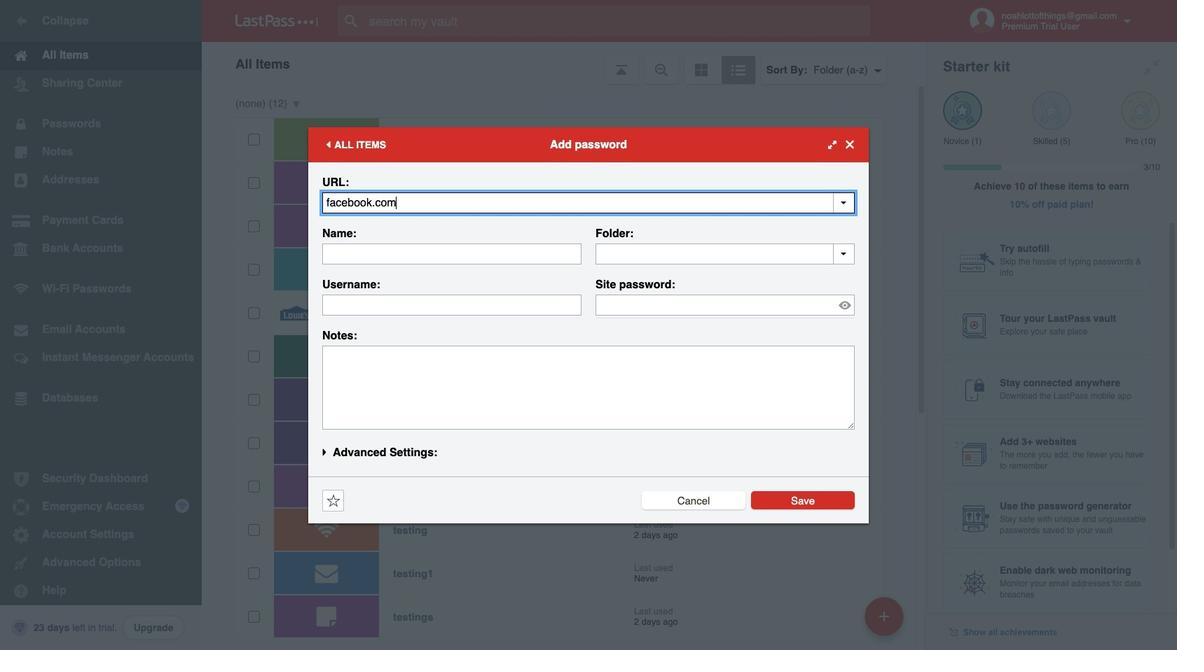Task type: vqa. For each thing, say whether or not it's contained in the screenshot.
password field
yes



Task type: describe. For each thing, give the bounding box(es) containing it.
main navigation navigation
[[0, 0, 202, 651]]

lastpass image
[[235, 15, 318, 27]]

search my vault text field
[[338, 6, 898, 36]]

new item image
[[879, 612, 889, 622]]

new item navigation
[[860, 593, 912, 651]]

Search search field
[[338, 6, 898, 36]]



Task type: locate. For each thing, give the bounding box(es) containing it.
dialog
[[308, 127, 869, 524]]

vault options navigation
[[202, 42, 926, 84]]

None text field
[[322, 192, 855, 213], [322, 243, 582, 264], [596, 243, 855, 264], [322, 295, 582, 316], [322, 346, 855, 430], [322, 192, 855, 213], [322, 243, 582, 264], [596, 243, 855, 264], [322, 295, 582, 316], [322, 346, 855, 430]]

None password field
[[596, 295, 855, 316]]



